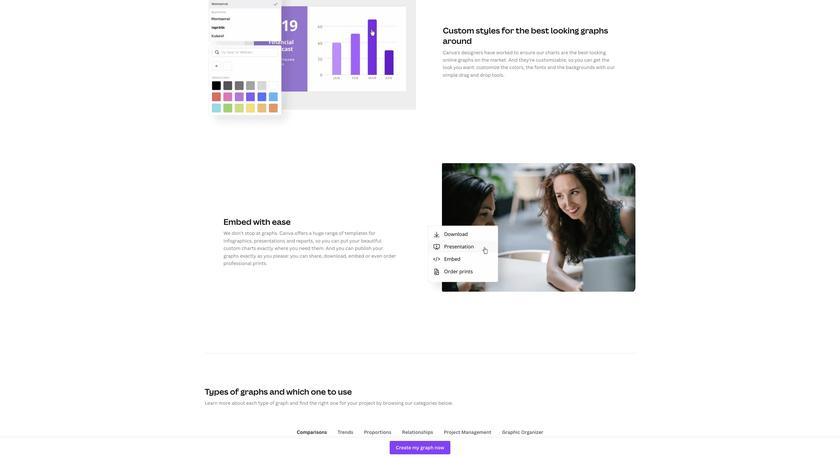 Task type: locate. For each thing, give the bounding box(es) containing it.
1 vertical spatial to
[[328, 387, 336, 398]]

project management
[[444, 429, 492, 436]]

0 vertical spatial looking
[[551, 25, 579, 36]]

your up even
[[373, 245, 383, 252]]

comparisons button
[[294, 426, 330, 439]]

worked
[[496, 49, 513, 56]]

1 horizontal spatial to
[[514, 49, 519, 56]]

looking up get in the right top of the page
[[590, 49, 606, 56]]

0 vertical spatial with
[[596, 64, 606, 71]]

2 vertical spatial your
[[347, 400, 358, 407]]

project
[[444, 429, 461, 436]]

the down they're
[[526, 64, 534, 71]]

one up the right
[[311, 387, 326, 398]]

please:
[[273, 253, 289, 259]]

you right please:
[[290, 253, 299, 259]]

find
[[300, 400, 308, 407]]

looking up 'are'
[[551, 25, 579, 36]]

you left need
[[290, 245, 298, 252]]

exactly left 'as'
[[240, 253, 256, 259]]

graph
[[276, 400, 289, 407]]

1 horizontal spatial with
[[596, 64, 606, 71]]

with inside embed with ease we don't stop at graphs. canva offers a huge range of templates for infographics, presentations and reports, so you can put your beautiful custom charts exactly where you need them. and you can publish your graphs exactly as you please: you can share, download, embed or even order professional prints.
[[253, 216, 270, 228]]

custom
[[443, 25, 474, 36]]

to left use
[[328, 387, 336, 398]]

reports,
[[296, 238, 314, 244]]

as
[[257, 253, 262, 259]]

trends button
[[335, 426, 356, 439]]

1 vertical spatial looking
[[590, 49, 606, 56]]

and inside custom styles for the best looking graphs around canva's designers have worked to ensure our charts are the best-looking online graphs on the market. and they're customizable, so you can get the look you want: customize the colors, the fonts and the backgrounds with our simple drag and drop tools.
[[509, 57, 518, 63]]

1 vertical spatial one
[[330, 400, 339, 407]]

your down templates
[[350, 238, 360, 244]]

for inside custom styles for the best looking graphs around canva's designers have worked to ensure our charts are the best-looking online graphs on the market. and they're customizable, so you can get the look you want: customize the colors, the fonts and the backgrounds with our simple drag and drop tools.
[[502, 25, 514, 36]]

graphic organizer button
[[500, 426, 546, 439]]

or
[[366, 253, 370, 259]]

0 vertical spatial to
[[514, 49, 519, 56]]

1 vertical spatial and
[[326, 245, 335, 252]]

the right find
[[310, 400, 317, 407]]

comparisons
[[297, 429, 327, 436]]

0 horizontal spatial to
[[328, 387, 336, 398]]

one right the right
[[330, 400, 339, 407]]

for down use
[[340, 400, 346, 407]]

and left find
[[290, 400, 298, 407]]

get
[[594, 57, 601, 63]]

our right backgrounds
[[607, 64, 615, 71]]

0 horizontal spatial of
[[230, 387, 239, 398]]

charts
[[546, 49, 560, 56], [242, 245, 256, 252]]

of inside embed with ease we don't stop at graphs. canva offers a huge range of templates for infographics, presentations and reports, so you can put your beautiful custom charts exactly where you need them. and you can publish your graphs exactly as you please: you can share, download, embed or even order professional prints.
[[339, 230, 344, 237]]

comparison chart image
[[432, 452, 446, 458]]

you up drag at right top
[[454, 64, 462, 71]]

0 vertical spatial charts
[[546, 49, 560, 56]]

graphs down custom
[[224, 253, 239, 259]]

0 vertical spatial of
[[339, 230, 344, 237]]

0 horizontal spatial and
[[326, 245, 335, 252]]

our right ensure
[[537, 49, 544, 56]]

to
[[514, 49, 519, 56], [328, 387, 336, 398]]

your
[[350, 238, 360, 244], [373, 245, 383, 252], [347, 400, 358, 407]]

2 vertical spatial our
[[405, 400, 413, 407]]

the left the best
[[516, 25, 530, 36]]

with up at
[[253, 216, 270, 228]]

our right browsing
[[405, 400, 413, 407]]

1 vertical spatial with
[[253, 216, 270, 228]]

and inside embed with ease we don't stop at graphs. canva offers a huge range of templates for infographics, presentations and reports, so you can put your beautiful custom charts exactly where you need them. and you can publish your graphs exactly as you please: you can share, download, embed or even order professional prints.
[[287, 238, 295, 244]]

1 horizontal spatial charts
[[546, 49, 560, 56]]

and
[[509, 57, 518, 63], [326, 245, 335, 252]]

and down canva
[[287, 238, 295, 244]]

can down best-
[[584, 57, 593, 63]]

1 horizontal spatial exactly
[[257, 245, 273, 252]]

1 vertical spatial exactly
[[240, 253, 256, 259]]

1 vertical spatial so
[[315, 238, 321, 244]]

0 horizontal spatial our
[[405, 400, 413, 407]]

use
[[338, 387, 352, 398]]

so inside custom styles for the best looking graphs around canva's designers have worked to ensure our charts are the best-looking online graphs on the market. and they're customizable, so you can get the look you want: customize the colors, the fonts and the backgrounds with our simple drag and drop tools.
[[568, 57, 574, 63]]

can
[[584, 57, 593, 63], [331, 238, 339, 244], [346, 245, 354, 252], [300, 253, 308, 259]]

ensure
[[520, 49, 536, 56]]

online
[[443, 57, 457, 63]]

ease
[[272, 216, 291, 228]]

0 vertical spatial so
[[568, 57, 574, 63]]

0 horizontal spatial one
[[311, 387, 326, 398]]

1 horizontal spatial for
[[369, 230, 376, 237]]

1 horizontal spatial and
[[509, 57, 518, 63]]

infographics,
[[224, 238, 253, 244]]

charts down the infographics, at bottom
[[242, 245, 256, 252]]

1 horizontal spatial so
[[568, 57, 574, 63]]

you
[[575, 57, 583, 63], [454, 64, 462, 71], [322, 238, 330, 244], [290, 245, 298, 252], [336, 245, 344, 252], [264, 253, 272, 259], [290, 253, 299, 259]]

your down use
[[347, 400, 358, 407]]

browsing
[[383, 400, 404, 407]]

for up beautiful
[[369, 230, 376, 237]]

backgrounds
[[566, 64, 595, 71]]

the
[[516, 25, 530, 36], [570, 49, 577, 56], [482, 57, 489, 63], [602, 57, 610, 63], [501, 64, 508, 71], [526, 64, 534, 71], [557, 64, 565, 71], [310, 400, 317, 407]]

fonts
[[535, 64, 547, 71]]

of for graphs
[[270, 400, 274, 407]]

even
[[372, 253, 383, 259]]

market.
[[490, 57, 508, 63]]

charts up "customizable,"
[[546, 49, 560, 56]]

of right type
[[270, 400, 274, 407]]

0 horizontal spatial for
[[340, 400, 346, 407]]

at
[[256, 230, 261, 237]]

so up them.
[[315, 238, 321, 244]]

put
[[341, 238, 348, 244]]

so
[[568, 57, 574, 63], [315, 238, 321, 244]]

right
[[318, 400, 329, 407]]

look
[[443, 64, 453, 71]]

1 vertical spatial charts
[[242, 245, 256, 252]]

graphs up each
[[241, 387, 268, 398]]

so up backgrounds
[[568, 57, 574, 63]]

2 horizontal spatial our
[[607, 64, 615, 71]]

custom styles for the best looking graphs around canva's designers have worked to ensure our charts are the best-looking online graphs on the market. and they're customizable, so you can get the look you want: customize the colors, the fonts and the backgrounds with our simple drag and drop tools.
[[443, 25, 615, 78]]

1 vertical spatial for
[[369, 230, 376, 237]]

and up download,
[[326, 245, 335, 252]]

to left ensure
[[514, 49, 519, 56]]

our
[[537, 49, 544, 56], [607, 64, 615, 71], [405, 400, 413, 407]]

we
[[224, 230, 231, 237]]

graphs up want:
[[458, 57, 474, 63]]

exactly down presentations
[[257, 245, 273, 252]]

are
[[561, 49, 568, 56]]

best
[[531, 25, 549, 36]]

publish
[[355, 245, 372, 252]]

1 horizontal spatial one
[[330, 400, 339, 407]]

and up graph
[[270, 387, 285, 398]]

2 vertical spatial of
[[270, 400, 274, 407]]

have
[[484, 49, 495, 56]]

offers
[[295, 230, 308, 237]]

of
[[339, 230, 344, 237], [230, 387, 239, 398], [270, 400, 274, 407]]

drop
[[480, 72, 491, 78]]

project management button
[[441, 426, 494, 439]]

and
[[548, 64, 556, 71], [470, 72, 479, 78], [287, 238, 295, 244], [270, 387, 285, 398], [290, 400, 298, 407]]

so inside embed with ease we don't stop at graphs. canva offers a huge range of templates for infographics, presentations and reports, so you can put your beautiful custom charts exactly where you need them. and you can publish your graphs exactly as you please: you can share, download, embed or even order professional prints.
[[315, 238, 321, 244]]

you down the range
[[322, 238, 330, 244]]

exactly
[[257, 245, 273, 252], [240, 253, 256, 259]]

0 horizontal spatial charts
[[242, 245, 256, 252]]

looking
[[551, 25, 579, 36], [590, 49, 606, 56]]

management
[[462, 429, 492, 436]]

of up about at the left of page
[[230, 387, 239, 398]]

2 horizontal spatial of
[[339, 230, 344, 237]]

1 horizontal spatial of
[[270, 400, 274, 407]]

can down the range
[[331, 238, 339, 244]]

and inside embed with ease we don't stop at graphs. canva offers a huge range of templates for infographics, presentations and reports, so you can put your beautiful custom charts exactly where you need them. and you can publish your graphs exactly as you please: you can share, download, embed or even order professional prints.
[[326, 245, 335, 252]]

1 horizontal spatial our
[[537, 49, 544, 56]]

with down get in the right top of the page
[[596, 64, 606, 71]]

2 horizontal spatial for
[[502, 25, 514, 36]]

customizable,
[[536, 57, 567, 63]]

for inside 'types of graphs and which one to use learn more about each type of graph and find the right one for your project by browsing our categories below.'
[[340, 400, 346, 407]]

types
[[205, 387, 228, 398]]

0 horizontal spatial with
[[253, 216, 270, 228]]

of up 'put'
[[339, 230, 344, 237]]

and up colors,
[[509, 57, 518, 63]]

2 vertical spatial for
[[340, 400, 346, 407]]

and down want:
[[470, 72, 479, 78]]

0 vertical spatial our
[[537, 49, 544, 56]]

for
[[502, 25, 514, 36], [369, 230, 376, 237], [340, 400, 346, 407]]

charts inside custom styles for the best looking graphs around canva's designers have worked to ensure our charts are the best-looking online graphs on the market. and they're customizable, so you can get the look you want: customize the colors, the fonts and the backgrounds with our simple drag and drop tools.
[[546, 49, 560, 56]]

graphs up best-
[[581, 25, 608, 36]]

one
[[311, 387, 326, 398], [330, 400, 339, 407]]

you up backgrounds
[[575, 57, 583, 63]]

0 vertical spatial and
[[509, 57, 518, 63]]

0 horizontal spatial so
[[315, 238, 321, 244]]

templates
[[345, 230, 368, 237]]

simple
[[443, 72, 458, 78]]

with
[[596, 64, 606, 71], [253, 216, 270, 228]]

for right styles
[[502, 25, 514, 36]]

0 vertical spatial for
[[502, 25, 514, 36]]



Task type: vqa. For each thing, say whether or not it's contained in the screenshot.
leftmost to
yes



Task type: describe. For each thing, give the bounding box(es) containing it.
relationships button
[[400, 426, 436, 439]]

which
[[286, 387, 309, 398]]

on
[[475, 57, 481, 63]]

each
[[246, 400, 257, 407]]

want:
[[463, 64, 476, 71]]

canva
[[280, 230, 294, 237]]

drag
[[459, 72, 469, 78]]

you down 'put'
[[336, 245, 344, 252]]

relationships
[[402, 429, 433, 436]]

range
[[325, 230, 338, 237]]

where
[[275, 245, 288, 252]]

can down need
[[300, 253, 308, 259]]

around
[[443, 35, 472, 46]]

of for ease
[[339, 230, 344, 237]]

more
[[219, 400, 231, 407]]

1 vertical spatial our
[[607, 64, 615, 71]]

1 vertical spatial of
[[230, 387, 239, 398]]

embed with ease we don't stop at graphs. canva offers a huge range of templates for infographics, presentations and reports, so you can put your beautiful custom charts exactly where you need them. and you can publish your graphs exactly as you please: you can share, download, embed or even order professional prints.
[[224, 216, 396, 267]]

can down 'put'
[[346, 245, 354, 252]]

charts inside embed with ease we don't stop at graphs. canva offers a huge range of templates for infographics, presentations and reports, so you can put your beautiful custom charts exactly where you need them. and you can publish your graphs exactly as you please: you can share, download, embed or even order professional prints.
[[242, 245, 256, 252]]

share,
[[309, 253, 323, 259]]

learn
[[205, 400, 218, 407]]

the right on
[[482, 57, 489, 63]]

graphic organizer
[[502, 429, 544, 436]]

you right 'as'
[[264, 253, 272, 259]]

by
[[376, 400, 382, 407]]

tools.
[[492, 72, 505, 78]]

best-
[[578, 49, 590, 56]]

graphic
[[502, 429, 520, 436]]

prints.
[[253, 260, 267, 267]]

the inside 'types of graphs and which one to use learn more about each type of graph and find the right one for your project by browsing our categories below.'
[[310, 400, 317, 407]]

embed
[[224, 216, 252, 228]]

to inside 'types of graphs and which one to use learn more about each type of graph and find the right one for your project by browsing our categories below.'
[[328, 387, 336, 398]]

styles
[[476, 25, 500, 36]]

type
[[258, 400, 269, 407]]

project
[[359, 400, 375, 407]]

presentations
[[254, 238, 285, 244]]

a
[[309, 230, 312, 237]]

the right get in the right top of the page
[[602, 57, 610, 63]]

below.
[[439, 400, 453, 407]]

categories
[[414, 400, 437, 407]]

and down "customizable,"
[[548, 64, 556, 71]]

huge
[[313, 230, 324, 237]]

graphs inside 'types of graphs and which one to use learn more about each type of graph and find the right one for your project by browsing our categories below.'
[[241, 387, 268, 398]]

0 vertical spatial your
[[350, 238, 360, 244]]

0 horizontal spatial exactly
[[240, 253, 256, 259]]

our inside 'types of graphs and which one to use learn more about each type of graph and find the right one for your project by browsing our categories below.'
[[405, 400, 413, 407]]

download,
[[324, 253, 347, 259]]

to inside custom styles for the best looking graphs around canva's designers have worked to ensure our charts are the best-looking online graphs on the market. and they're customizable, so you can get the look you want: customize the colors, the fonts and the backgrounds with our simple drag and drop tools.
[[514, 49, 519, 56]]

beautiful
[[361, 238, 382, 244]]

graphs inside embed with ease we don't stop at graphs. canva offers a huge range of templates for infographics, presentations and reports, so you can put your beautiful custom charts exactly where you need them. and you can publish your graphs exactly as you please: you can share, download, embed or even order professional prints.
[[224, 253, 239, 259]]

customize
[[477, 64, 500, 71]]

proportions button
[[361, 426, 394, 439]]

order
[[384, 253, 396, 259]]

1 horizontal spatial looking
[[590, 49, 606, 56]]

professional
[[224, 260, 252, 267]]

designers
[[462, 49, 483, 56]]

the right 'are'
[[570, 49, 577, 56]]

0 horizontal spatial looking
[[551, 25, 579, 36]]

colors,
[[510, 64, 525, 71]]

embed
[[349, 253, 364, 259]]

about
[[232, 400, 245, 407]]

need
[[299, 245, 310, 252]]

your inside 'types of graphs and which one to use learn more about each type of graph and find the right one for your project by browsing our categories below.'
[[347, 400, 358, 407]]

proportions
[[364, 429, 392, 436]]

0 vertical spatial one
[[311, 387, 326, 398]]

don't
[[232, 230, 244, 237]]

organizer
[[521, 429, 544, 436]]

can inside custom styles for the best looking graphs around canva's designers have worked to ensure our charts are the best-looking online graphs on the market. and they're customizable, so you can get the look you want: customize the colors, the fonts and the backgrounds with our simple drag and drop tools.
[[584, 57, 593, 63]]

graphs.
[[262, 230, 278, 237]]

the down "customizable,"
[[557, 64, 565, 71]]

1 vertical spatial your
[[373, 245, 383, 252]]

they're
[[519, 57, 535, 63]]

canva's
[[443, 49, 460, 56]]

the down market. on the top of page
[[501, 64, 508, 71]]

with inside custom styles for the best looking graphs around canva's designers have worked to ensure our charts are the best-looking online graphs on the market. and they're customizable, so you can get the look you want: customize the colors, the fonts and the backgrounds with our simple drag and drop tools.
[[596, 64, 606, 71]]

trends
[[338, 429, 353, 436]]

stop
[[245, 230, 255, 237]]

them.
[[312, 245, 325, 252]]

custom
[[224, 245, 241, 252]]

types of graphs and which one to use learn more about each type of graph and find the right one for your project by browsing our categories below.
[[205, 387, 453, 407]]

0 vertical spatial exactly
[[257, 245, 273, 252]]

for inside embed with ease we don't stop at graphs. canva offers a huge range of templates for infographics, presentations and reports, so you can put your beautiful custom charts exactly where you need them. and you can publish your graphs exactly as you please: you can share, download, embed or even order professional prints.
[[369, 230, 376, 237]]



